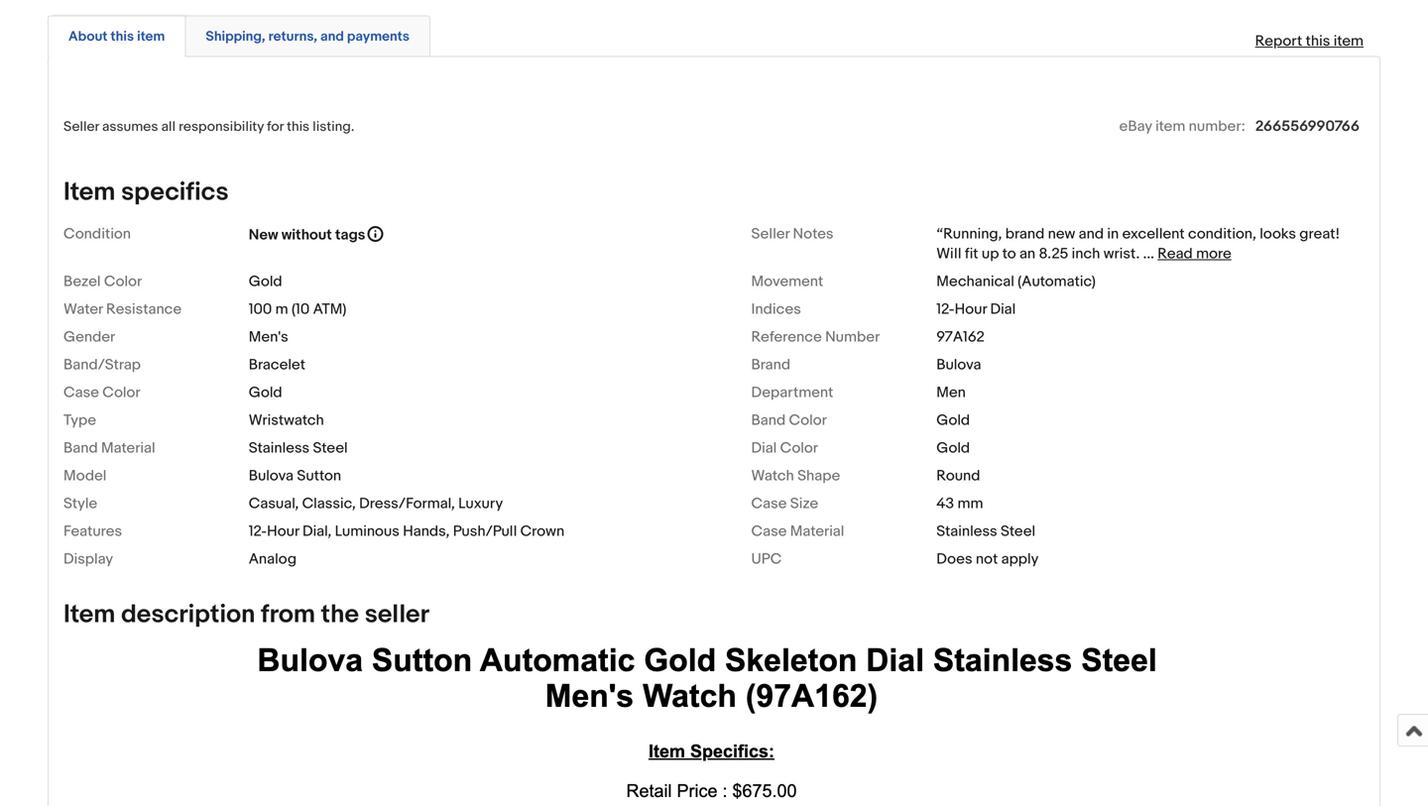 Task type: describe. For each thing, give the bounding box(es) containing it.
analog
[[249, 550, 297, 568]]

size
[[790, 495, 818, 513]]

1 horizontal spatial item
[[1155, 118, 1185, 136]]

report this item link
[[1245, 22, 1374, 60]]

steel for case material
[[1001, 522, 1036, 540]]

resistance
[[106, 300, 182, 318]]

shape
[[797, 467, 840, 485]]

assumes
[[102, 119, 158, 136]]

wrist.
[[1104, 245, 1140, 263]]

12-hour dial
[[936, 300, 1016, 318]]

hands,
[[403, 522, 450, 540]]

this for about
[[111, 28, 134, 45]]

push/pull
[[453, 522, 517, 540]]

to
[[1002, 245, 1016, 263]]

new
[[249, 226, 278, 244]]

bulova sutton
[[249, 467, 341, 485]]

casual,
[[249, 495, 299, 513]]

ebay
[[1119, 118, 1152, 136]]

12- for 12-hour dial
[[936, 300, 955, 318]]

ebay item number: 266556990766
[[1119, 118, 1360, 136]]

and inside button
[[320, 28, 344, 45]]

does
[[936, 550, 972, 568]]

mm
[[957, 495, 983, 513]]

style
[[63, 495, 97, 513]]

seller for seller notes
[[751, 225, 790, 243]]

100
[[249, 300, 272, 318]]

new
[[1048, 225, 1075, 243]]

report this item
[[1255, 32, 1364, 50]]

case size
[[751, 495, 818, 513]]

steel for band material
[[313, 439, 348, 457]]

color for case color
[[102, 384, 140, 401]]

stainless steel for case material
[[936, 522, 1036, 540]]

item for item description from the seller
[[63, 599, 115, 630]]

bezel
[[63, 273, 101, 290]]

luxury
[[458, 495, 503, 513]]

the
[[321, 599, 359, 630]]

97a162
[[936, 328, 985, 346]]

case material
[[751, 522, 844, 540]]

brand
[[1005, 225, 1045, 243]]

payments
[[347, 28, 410, 45]]

reference number
[[751, 328, 880, 346]]

color for dial color
[[780, 439, 818, 457]]

43
[[936, 495, 954, 513]]

(automatic)
[[1018, 273, 1096, 290]]

without
[[282, 226, 332, 244]]

seller notes
[[751, 225, 834, 243]]

band/strap
[[63, 356, 141, 374]]

reference
[[751, 328, 822, 346]]

shipping,
[[206, 28, 265, 45]]

seller assumes all responsibility for this listing.
[[63, 119, 354, 136]]

material for band material
[[101, 439, 155, 457]]

watch
[[751, 467, 794, 485]]

tab list containing about this item
[[48, 12, 1381, 57]]

12-hour dial, luminous hands, push/pull crown
[[249, 522, 565, 540]]

model
[[63, 467, 106, 485]]

read more
[[1158, 245, 1231, 263]]

band for band material
[[63, 439, 98, 457]]

m
[[275, 300, 288, 318]]

water resistance
[[63, 300, 182, 318]]

band color
[[751, 411, 827, 429]]

and inside "running, brand new and in excellent condition, looks great! will fit up to an 8.25 inch wrist. ...
[[1079, 225, 1104, 243]]

will
[[936, 245, 961, 263]]

mechanical (automatic)
[[936, 273, 1096, 290]]

case for case color
[[63, 384, 99, 401]]

bracelet
[[249, 356, 305, 374]]

responsibility
[[179, 119, 264, 136]]

"running,
[[936, 225, 1002, 243]]

about
[[68, 28, 107, 45]]

water
[[63, 300, 103, 318]]

new without tags
[[249, 226, 365, 244]]

material for case material
[[790, 522, 844, 540]]

case for case size
[[751, 495, 787, 513]]

movement
[[751, 273, 823, 290]]

display
[[63, 550, 113, 568]]

features
[[63, 522, 122, 540]]

notes
[[793, 225, 834, 243]]

men's
[[249, 328, 288, 346]]



Task type: vqa. For each thing, say whether or not it's contained in the screenshot.


Task type: locate. For each thing, give the bounding box(es) containing it.
1 horizontal spatial stainless
[[936, 522, 997, 540]]

0 vertical spatial bulova
[[936, 356, 981, 374]]

material down size at the bottom of the page
[[790, 522, 844, 540]]

0 vertical spatial band
[[751, 411, 786, 429]]

0 horizontal spatial bulova
[[249, 467, 294, 485]]

color
[[104, 273, 142, 290], [102, 384, 140, 401], [789, 411, 827, 429], [780, 439, 818, 457]]

0 horizontal spatial dial
[[751, 439, 777, 457]]

item inside button
[[137, 28, 165, 45]]

dial up watch
[[751, 439, 777, 457]]

item down display
[[63, 599, 115, 630]]

gold
[[249, 273, 282, 290], [249, 384, 282, 401], [936, 411, 970, 429], [936, 439, 970, 457]]

2 item from the top
[[63, 599, 115, 630]]

case color
[[63, 384, 140, 401]]

case up the type
[[63, 384, 99, 401]]

0 horizontal spatial material
[[101, 439, 155, 457]]

round
[[936, 467, 980, 485]]

stainless steel up bulova sutton on the left bottom of the page
[[249, 439, 348, 457]]

description
[[121, 599, 255, 630]]

item description from the seller
[[63, 599, 429, 630]]

0 horizontal spatial steel
[[313, 439, 348, 457]]

wristwatch
[[249, 411, 324, 429]]

not
[[976, 550, 998, 568]]

0 vertical spatial stainless
[[249, 439, 310, 457]]

2 horizontal spatial item
[[1334, 32, 1364, 50]]

mechanical
[[936, 273, 1014, 290]]

item for about this item
[[137, 28, 165, 45]]

item right "ebay"
[[1155, 118, 1185, 136]]

stainless steel
[[249, 439, 348, 457], [936, 522, 1036, 540]]

266556990766
[[1255, 118, 1360, 136]]

band material
[[63, 439, 155, 457]]

item
[[137, 28, 165, 45], [1334, 32, 1364, 50], [1155, 118, 1185, 136]]

seller left the assumes
[[63, 119, 99, 136]]

this right "report" at the top
[[1306, 32, 1330, 50]]

this right for
[[287, 119, 310, 136]]

read more button
[[1158, 245, 1231, 263]]

0 horizontal spatial stainless
[[249, 439, 310, 457]]

0 horizontal spatial this
[[111, 28, 134, 45]]

crown
[[520, 522, 565, 540]]

1 vertical spatial stainless steel
[[936, 522, 1036, 540]]

this for report
[[1306, 32, 1330, 50]]

1 vertical spatial hour
[[267, 522, 299, 540]]

0 horizontal spatial item
[[137, 28, 165, 45]]

1 horizontal spatial hour
[[955, 300, 987, 318]]

gender
[[63, 328, 115, 346]]

12- up 97a162
[[936, 300, 955, 318]]

item right about
[[137, 28, 165, 45]]

from
[[261, 599, 315, 630]]

0 vertical spatial and
[[320, 28, 344, 45]]

brand
[[751, 356, 790, 374]]

atm)
[[313, 300, 346, 318]]

0 vertical spatial stainless steel
[[249, 439, 348, 457]]

case
[[63, 384, 99, 401], [751, 495, 787, 513], [751, 522, 787, 540]]

seller for seller assumes all responsibility for this listing.
[[63, 119, 99, 136]]

color for band color
[[789, 411, 827, 429]]

2 vertical spatial case
[[751, 522, 787, 540]]

type
[[63, 411, 96, 429]]

looks
[[1260, 225, 1296, 243]]

bulova for bulova
[[936, 356, 981, 374]]

1 vertical spatial steel
[[1001, 522, 1036, 540]]

1 horizontal spatial this
[[287, 119, 310, 136]]

shipping, returns, and payments
[[206, 28, 410, 45]]

stainless for case material
[[936, 522, 997, 540]]

dial down mechanical (automatic)
[[990, 300, 1016, 318]]

dial,
[[302, 522, 331, 540]]

listing.
[[313, 119, 354, 136]]

an
[[1019, 245, 1036, 263]]

men
[[936, 384, 966, 401]]

0 vertical spatial material
[[101, 439, 155, 457]]

1 vertical spatial seller
[[751, 225, 790, 243]]

0 horizontal spatial and
[[320, 28, 344, 45]]

"running, brand new and in excellent condition, looks great! will fit up to an 8.25 inch wrist. ...
[[936, 225, 1340, 263]]

steel up sutton
[[313, 439, 348, 457]]

item right "report" at the top
[[1334, 32, 1364, 50]]

item specifics
[[63, 177, 229, 208]]

8.25
[[1039, 245, 1068, 263]]

case up the upc
[[751, 522, 787, 540]]

1 vertical spatial stainless
[[936, 522, 997, 540]]

1 horizontal spatial bulova
[[936, 356, 981, 374]]

number
[[825, 328, 880, 346]]

and
[[320, 28, 344, 45], [1079, 225, 1104, 243]]

bulova
[[936, 356, 981, 374], [249, 467, 294, 485]]

seller left notes
[[751, 225, 790, 243]]

0 horizontal spatial 12-
[[249, 522, 267, 540]]

does not apply
[[936, 550, 1039, 568]]

shipping, returns, and payments button
[[206, 27, 410, 46]]

item up condition
[[63, 177, 115, 208]]

1 vertical spatial material
[[790, 522, 844, 540]]

this right about
[[111, 28, 134, 45]]

steel
[[313, 439, 348, 457], [1001, 522, 1036, 540]]

classic,
[[302, 495, 356, 513]]

this
[[111, 28, 134, 45], [1306, 32, 1330, 50], [287, 119, 310, 136]]

0 vertical spatial 12-
[[936, 300, 955, 318]]

gold for bezel color
[[249, 273, 282, 290]]

gold for band color
[[936, 411, 970, 429]]

dial
[[990, 300, 1016, 318], [751, 439, 777, 457]]

all
[[161, 119, 176, 136]]

dress/formal,
[[359, 495, 455, 513]]

bezel color
[[63, 273, 142, 290]]

stainless steel up not
[[936, 522, 1036, 540]]

...
[[1143, 245, 1154, 263]]

gold up the 100
[[249, 273, 282, 290]]

1 horizontal spatial 12-
[[936, 300, 955, 318]]

1 item from the top
[[63, 177, 115, 208]]

case for case material
[[751, 522, 787, 540]]

1 vertical spatial dial
[[751, 439, 777, 457]]

report
[[1255, 32, 1302, 50]]

0 vertical spatial case
[[63, 384, 99, 401]]

up
[[982, 245, 999, 263]]

1 vertical spatial bulova
[[249, 467, 294, 485]]

steel up apply
[[1001, 522, 1036, 540]]

gold up round
[[936, 439, 970, 457]]

band down the type
[[63, 439, 98, 457]]

1 horizontal spatial band
[[751, 411, 786, 429]]

stainless
[[249, 439, 310, 457], [936, 522, 997, 540]]

gold down "men"
[[936, 411, 970, 429]]

in
[[1107, 225, 1119, 243]]

0 vertical spatial item
[[63, 177, 115, 208]]

1 vertical spatial 12-
[[249, 522, 267, 540]]

color up watch shape
[[780, 439, 818, 457]]

43 mm
[[936, 495, 983, 513]]

stainless down the wristwatch
[[249, 439, 310, 457]]

bulova down 97a162
[[936, 356, 981, 374]]

stainless down "mm"
[[936, 522, 997, 540]]

specifics
[[121, 177, 229, 208]]

dial color
[[751, 439, 818, 457]]

1 horizontal spatial stainless steel
[[936, 522, 1036, 540]]

gold for dial color
[[936, 439, 970, 457]]

0 vertical spatial seller
[[63, 119, 99, 136]]

excellent
[[1122, 225, 1185, 243]]

case down watch
[[751, 495, 787, 513]]

seller
[[365, 599, 429, 630]]

this inside button
[[111, 28, 134, 45]]

1 horizontal spatial steel
[[1001, 522, 1036, 540]]

and up inch on the right top
[[1079, 225, 1104, 243]]

1 vertical spatial case
[[751, 495, 787, 513]]

0 horizontal spatial band
[[63, 439, 98, 457]]

item for report this item
[[1334, 32, 1364, 50]]

great!
[[1299, 225, 1340, 243]]

0 horizontal spatial stainless steel
[[249, 439, 348, 457]]

1 vertical spatial band
[[63, 439, 98, 457]]

0 vertical spatial dial
[[990, 300, 1016, 318]]

bulova up casual,
[[249, 467, 294, 485]]

stainless steel for band material
[[249, 439, 348, 457]]

color down department
[[789, 411, 827, 429]]

color up 'water resistance'
[[104, 273, 142, 290]]

1 horizontal spatial dial
[[990, 300, 1016, 318]]

number:
[[1189, 118, 1245, 136]]

hour for dial,
[[267, 522, 299, 540]]

material up model
[[101, 439, 155, 457]]

gold down bracelet at the left top of page
[[249, 384, 282, 401]]

returns,
[[268, 28, 317, 45]]

0 vertical spatial steel
[[313, 439, 348, 457]]

stainless for band material
[[249, 439, 310, 457]]

and right returns,
[[320, 28, 344, 45]]

color for bezel color
[[104, 273, 142, 290]]

bulova for bulova sutton
[[249, 467, 294, 485]]

read
[[1158, 245, 1193, 263]]

fit
[[965, 245, 978, 263]]

band up 'dial color'
[[751, 411, 786, 429]]

1 horizontal spatial and
[[1079, 225, 1104, 243]]

0 horizontal spatial hour
[[267, 522, 299, 540]]

for
[[267, 119, 284, 136]]

condition
[[63, 225, 131, 243]]

hour
[[955, 300, 987, 318], [267, 522, 299, 540]]

tab list
[[48, 12, 1381, 57]]

about this item button
[[68, 27, 165, 46]]

12- up analog
[[249, 522, 267, 540]]

seller
[[63, 119, 99, 136], [751, 225, 790, 243]]

1 vertical spatial and
[[1079, 225, 1104, 243]]

gold for case color
[[249, 384, 282, 401]]

apply
[[1001, 550, 1039, 568]]

1 horizontal spatial material
[[790, 522, 844, 540]]

0 horizontal spatial seller
[[63, 119, 99, 136]]

watch shape
[[751, 467, 840, 485]]

2 horizontal spatial this
[[1306, 32, 1330, 50]]

sutton
[[297, 467, 341, 485]]

inch
[[1072, 245, 1100, 263]]

1 vertical spatial item
[[63, 599, 115, 630]]

band for band color
[[751, 411, 786, 429]]

hour down casual,
[[267, 522, 299, 540]]

1 horizontal spatial seller
[[751, 225, 790, 243]]

12- for 12-hour dial, luminous hands, push/pull crown
[[249, 522, 267, 540]]

0 vertical spatial hour
[[955, 300, 987, 318]]

band
[[751, 411, 786, 429], [63, 439, 98, 457]]

color down band/strap at the top of the page
[[102, 384, 140, 401]]

department
[[751, 384, 833, 401]]

hour for dial
[[955, 300, 987, 318]]

indices
[[751, 300, 801, 318]]

tags
[[335, 226, 365, 244]]

item for item specifics
[[63, 177, 115, 208]]

upc
[[751, 550, 782, 568]]

hour down mechanical in the top right of the page
[[955, 300, 987, 318]]

more
[[1196, 245, 1231, 263]]



